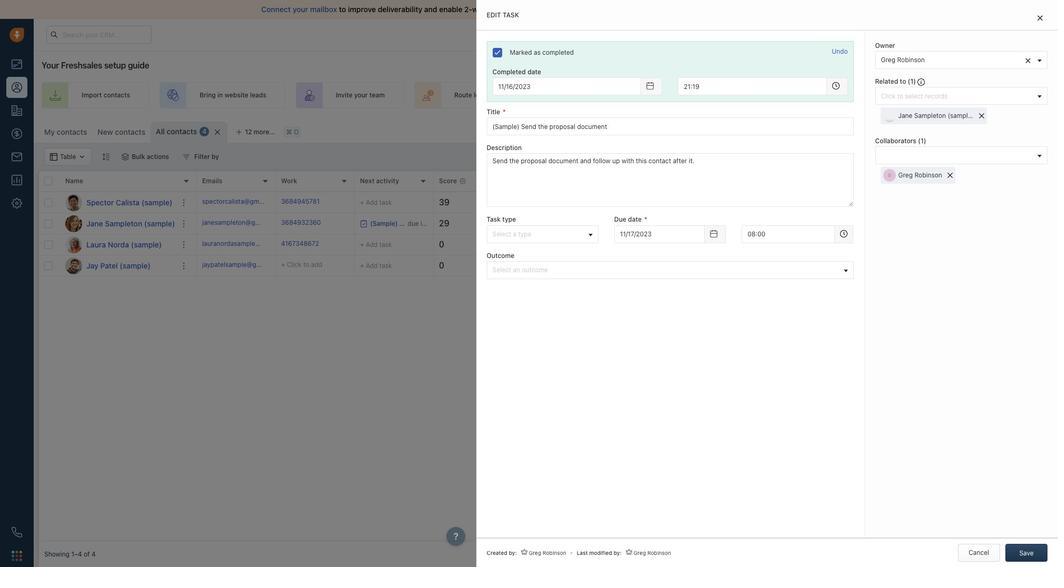 Task type: describe. For each thing, give the bounding box(es) containing it.
add for lauranordasample@gmail.com
[[366, 240, 378, 248]]

3684932360
[[281, 218, 321, 226]]

laura
[[86, 240, 106, 249]]

showing 1–4 of 4
[[44, 551, 96, 558]]

spectorcalista@gmail.com 3684945781
[[202, 197, 320, 205]]

your inside route leads to your team link
[[500, 91, 513, 99]]

cell for e corp (sample)
[[829, 255, 1053, 276]]

owner
[[876, 42, 896, 50]]

all
[[156, 127, 165, 136]]

up
[[750, 91, 758, 99]]

2 leads from the left
[[474, 91, 490, 99]]

spector calista (sample) link
[[86, 197, 172, 208]]

e corp (sample) link
[[755, 262, 803, 270]]

your freshsales setup guide
[[42, 61, 149, 70]]

4 inside all contacts 4
[[202, 128, 207, 136]]

create sales sequence
[[600, 91, 669, 99]]

×
[[1025, 54, 1032, 66]]

janesampleton@gmail.com link
[[202, 218, 282, 229]]

plans
[[884, 30, 901, 38]]

press space to select this row. row containing jane sampleton (sample)
[[39, 213, 197, 234]]

laura norda (sample)
[[86, 240, 162, 249]]

29
[[439, 219, 450, 228]]

enable
[[439, 5, 463, 14]]

press space to select this row. row containing spector calista (sample)
[[39, 192, 197, 213]]

jane sampleton (sample) inside the press space to select this row. row
[[86, 219, 175, 228]]

invite your team
[[336, 91, 385, 99]]

bulk actions
[[132, 153, 169, 161]]

all contacts link
[[156, 126, 197, 137]]

0 vertical spatial type
[[503, 216, 516, 224]]

lauranordasample@gmail.com
[[202, 240, 292, 247]]

click for lauranordasample@gmail.com
[[524, 241, 539, 249]]

sales inside 'link'
[[775, 91, 791, 99]]

jaypatelsample@gmail.com link
[[202, 260, 283, 271]]

widgetz.io
[[755, 220, 787, 227]]

create sales sequence link
[[560, 82, 688, 108]]

conversations.
[[536, 5, 587, 14]]

filter by
[[194, 153, 219, 161]]

container_wx8msf4aqz5i3rn1 image inside filter by button
[[183, 153, 190, 161]]

jay patel (sample)
[[86, 261, 151, 270]]

0 vertical spatial container_wx8msf4aqz5i3rn1 image
[[360, 220, 368, 227]]

cell for acme inc (sample)
[[829, 234, 1053, 255]]

select for select a type
[[493, 230, 511, 238]]

import
[[82, 91, 102, 99]]

+ add task for jaypatelsample@gmail.com + click to add
[[360, 261, 392, 269]]

save button
[[1006, 544, 1048, 562]]

contacts for all
[[167, 127, 197, 136]]

marked as completed
[[510, 48, 574, 56]]

collaborators ( 1 )
[[876, 137, 927, 145]]

activity
[[376, 177, 399, 185]]

score
[[439, 177, 457, 185]]

send email image
[[954, 30, 962, 39]]

mailbox
[[310, 5, 337, 14]]

spector
[[86, 198, 114, 207]]

12 more...
[[245, 128, 275, 136]]

related to ( 1 )
[[876, 77, 918, 85]]

click down 4167348672 link
[[287, 261, 302, 269]]

× tab panel
[[476, 0, 1059, 567]]

bulk
[[132, 153, 145, 161]]

explore
[[860, 30, 882, 38]]

cancel
[[969, 549, 990, 557]]

to right task type
[[540, 220, 546, 227]]

to up the outcome
[[540, 241, 546, 249]]

39
[[439, 198, 450, 207]]

norda
[[108, 240, 129, 249]]

undo
[[832, 47, 848, 55]]

-- text field
[[493, 77, 641, 95]]

Title text field
[[487, 118, 854, 135]]

(sample) for laura norda (sample) link
[[131, 240, 162, 249]]

janesampleton@gmail.com 3684932360
[[202, 218, 321, 226]]

3684932360 link
[[281, 218, 321, 229]]

collaborators
[[876, 137, 917, 145]]

completed
[[493, 68, 526, 76]]

ends
[[797, 31, 811, 38]]

table
[[878, 126, 893, 134]]

press space to select this row. row containing 39
[[197, 192, 1053, 213]]

sampleton inside the press space to select this row. row
[[105, 219, 142, 228]]

route leads to your team link
[[414, 82, 549, 108]]

grid containing 39
[[39, 170, 1053, 542]]

date for completed date
[[528, 68, 541, 76]]

cell for widgetz.io (sample)
[[829, 213, 1053, 234]]

widgetz.io (sample)
[[755, 220, 815, 227]]

0 vertical spatial (
[[908, 77, 911, 85]]

(sample) for the "e corp (sample)" link
[[777, 262, 803, 270]]

(sample) for the jane sampleton (sample) link
[[144, 219, 175, 228]]

connect your mailbox link
[[261, 5, 339, 14]]

and
[[424, 5, 437, 14]]

phone image
[[12, 527, 22, 538]]

website
[[225, 91, 248, 99]]

1 vertical spatial )
[[924, 137, 927, 145]]

o
[[294, 128, 299, 136]]

completed date
[[493, 68, 541, 76]]

none search field inside the × tab panel
[[879, 150, 1034, 161]]

widgetz.io (sample) link
[[755, 220, 815, 227]]

my contacts
[[44, 127, 87, 136]]

select a type
[[493, 230, 532, 238]]

actions
[[147, 153, 169, 161]]

sync
[[488, 5, 504, 14]]

your left "mailbox"
[[293, 5, 308, 14]]

Click to select records search field
[[879, 91, 1034, 102]]

row group containing 39
[[197, 192, 1053, 276]]

click for jaypatelsample@gmail.com
[[524, 262, 539, 270]]

jane sampleton (sample) inside the × tab panel
[[899, 112, 974, 120]]

row group containing spector calista (sample)
[[39, 192, 197, 276]]

acme inc (sample)
[[755, 241, 811, 249]]

press space to select this row. row containing laura norda (sample)
[[39, 234, 197, 255]]

+ click to add for jaypatelsample@gmail.com + click to add
[[518, 262, 559, 270]]

explore plans link
[[854, 28, 906, 41]]

emails
[[202, 177, 222, 185]]

team inside route leads to your team link
[[515, 91, 530, 99]]

edit
[[487, 11, 501, 19]]

container_wx8msf4aqz5i3rn1 image inside bulk actions button
[[122, 153, 129, 161]]

add inside "link"
[[886, 91, 898, 99]]

0 vertical spatial of
[[506, 5, 513, 14]]

your for your freshsales setup guide
[[42, 61, 59, 70]]

1 by: from the left
[[509, 550, 517, 556]]

unqualified
[[688, 262, 722, 270]]

calista
[[116, 198, 140, 207]]

spector calista (sample)
[[86, 198, 172, 207]]

jane inside the × tab panel
[[899, 112, 913, 120]]

create
[[600, 91, 620, 99]]

your inside invite your team link
[[354, 91, 368, 99]]

1 vertical spatial container_wx8msf4aqz5i3rn1 image
[[600, 262, 607, 269]]

your inside set up your sales pipeline 'link'
[[760, 91, 774, 99]]

l image
[[65, 236, 82, 253]]

filter
[[194, 153, 210, 161]]

select for select an outcome
[[493, 266, 511, 274]]

created by:
[[487, 550, 517, 556]]

connect your mailbox to improve deliverability and enable 2-way sync of email conversations.
[[261, 5, 587, 14]]

acme inc (sample) link
[[755, 241, 811, 249]]

bulk actions button
[[115, 148, 176, 166]]

qualified for 29
[[688, 220, 714, 227]]

1–4
[[71, 551, 82, 558]]

undo link
[[832, 47, 848, 56]]



Task type: locate. For each thing, give the bounding box(es) containing it.
(sample) down laura norda (sample) link
[[120, 261, 151, 270]]

1 vertical spatial + click to add
[[518, 241, 559, 249]]

of
[[506, 5, 513, 14], [84, 551, 90, 558]]

1 vertical spatial type
[[518, 230, 532, 238]]

add for janesampleton@gmail.com
[[548, 220, 559, 227]]

(sample) up acme inc (sample)
[[789, 220, 815, 227]]

to inside the × tab panel
[[900, 77, 907, 85]]

0 horizontal spatial date
[[528, 68, 541, 76]]

jane inside the press space to select this row. row
[[86, 219, 103, 228]]

None text field
[[678, 77, 827, 95], [742, 225, 835, 243], [678, 77, 827, 95], [742, 225, 835, 243]]

jay patel (sample) link
[[86, 260, 151, 271]]

1 vertical spatial of
[[84, 551, 90, 558]]

team inside invite your team link
[[370, 91, 385, 99]]

grid
[[39, 170, 1053, 542]]

filter by button
[[176, 148, 226, 166]]

related
[[876, 77, 899, 85]]

add for lauranordasample@gmail.com
[[548, 241, 559, 249]]

1 horizontal spatial date
[[628, 216, 642, 224]]

(sample) inside the × tab panel
[[948, 112, 974, 120]]

1 vertical spatial in
[[218, 91, 223, 99]]

1 vertical spatial your
[[42, 61, 59, 70]]

2 by: from the left
[[614, 550, 622, 556]]

click for janesampleton@gmail.com
[[524, 220, 539, 227]]

by
[[212, 153, 219, 161]]

1 vertical spatial select
[[493, 266, 511, 274]]

+
[[360, 198, 364, 206], [518, 220, 522, 227], [360, 240, 364, 248], [518, 241, 522, 249], [281, 261, 285, 269], [360, 261, 364, 269], [518, 262, 522, 270]]

1 select from the top
[[493, 230, 511, 238]]

1 horizontal spatial jane sampleton (sample)
[[899, 112, 974, 120]]

all contacts 4
[[156, 127, 207, 136]]

2 + add task from the top
[[360, 240, 392, 248]]

your up the title
[[500, 91, 513, 99]]

your right 'invite'
[[354, 91, 368, 99]]

1 vertical spatial + add task
[[360, 240, 392, 248]]

date right due
[[628, 216, 642, 224]]

1 vertical spatial qualified
[[688, 241, 714, 249]]

freshsales
[[61, 61, 102, 70]]

+ click to add up the outcome
[[518, 241, 559, 249]]

add deal
[[886, 91, 913, 99]]

to up the title
[[492, 91, 498, 99]]

j image
[[65, 215, 82, 232], [65, 257, 82, 274]]

( up deal
[[908, 77, 911, 85]]

contacts right my
[[57, 127, 87, 136]]

task type
[[487, 216, 516, 224]]

j image for jane sampleton (sample)
[[65, 215, 82, 232]]

2 + click to add from the top
[[518, 241, 559, 249]]

(sample) down the jane sampleton (sample) link
[[131, 240, 162, 249]]

bring in website leads
[[200, 91, 266, 99]]

your left trial
[[771, 31, 783, 38]]

sales left pipeline
[[775, 91, 791, 99]]

(sample) for acme inc (sample) link
[[784, 241, 811, 249]]

your
[[293, 5, 308, 14], [354, 91, 368, 99], [500, 91, 513, 99], [760, 91, 774, 99]]

2 sales from the left
[[775, 91, 791, 99]]

jane
[[899, 112, 913, 120], [86, 219, 103, 228]]

deal
[[900, 91, 913, 99]]

1 horizontal spatial )
[[924, 137, 927, 145]]

0 horizontal spatial 4
[[92, 551, 96, 558]]

1 horizontal spatial leads
[[474, 91, 490, 99]]

qualified inside the press space to select this row. row
[[688, 220, 714, 227]]

new
[[98, 127, 113, 136]]

jaypatelsample@gmail.com + click to add
[[202, 261, 322, 269]]

2 j image from the top
[[65, 257, 82, 274]]

1 team from the left
[[370, 91, 385, 99]]

2 qualified from the top
[[688, 241, 714, 249]]

0
[[439, 240, 445, 249], [439, 261, 445, 270]]

by: right modified
[[614, 550, 622, 556]]

sales inside 'link'
[[622, 91, 638, 99]]

modified
[[590, 550, 612, 556]]

select inside select an outcome button
[[493, 266, 511, 274]]

1 j image from the top
[[65, 215, 82, 232]]

3 + click to add from the top
[[518, 262, 559, 270]]

0 vertical spatial date
[[528, 68, 541, 76]]

qualified
[[688, 220, 714, 227], [688, 241, 714, 249]]

0 horizontal spatial in
[[218, 91, 223, 99]]

close image
[[1038, 15, 1043, 21]]

add for jaypatelsample@gmail.com
[[548, 262, 559, 270]]

1 vertical spatial 0
[[439, 261, 445, 270]]

0 horizontal spatial sales
[[622, 91, 638, 99]]

2 row group from the left
[[197, 192, 1053, 276]]

1 horizontal spatial jane
[[899, 112, 913, 120]]

description
[[487, 144, 522, 152]]

0 vertical spatial your
[[771, 31, 783, 38]]

due
[[614, 216, 627, 224]]

qualified for 0
[[688, 241, 714, 249]]

sampleton down click to select records search box
[[915, 112, 946, 120]]

contacts right all
[[167, 127, 197, 136]]

1 0 from the top
[[439, 240, 445, 249]]

4 up filter by
[[202, 128, 207, 136]]

of right 1–4
[[84, 551, 90, 558]]

click down select a type
[[524, 241, 539, 249]]

contacts for import
[[104, 91, 130, 99]]

sampleton up laura norda (sample)
[[105, 219, 142, 228]]

robinson inside the press space to select this row. row
[[626, 220, 654, 227]]

press space to select this row. row
[[39, 192, 197, 213], [197, 192, 1053, 213], [39, 213, 197, 234], [197, 213, 1053, 234], [39, 234, 197, 255], [197, 234, 1053, 255], [39, 255, 197, 276], [197, 255, 1053, 276]]

Search your CRM... text field
[[46, 26, 152, 44]]

connect
[[261, 5, 291, 14]]

1 horizontal spatial by:
[[614, 550, 622, 556]]

0 vertical spatial 1
[[911, 77, 914, 85]]

0 vertical spatial + add task
[[360, 198, 392, 206]]

press space to select this row. row containing jay patel (sample)
[[39, 255, 197, 276]]

j image down s image
[[65, 215, 82, 232]]

task for spectorcalista@gmail.com
[[380, 198, 392, 206]]

contacts
[[104, 91, 130, 99], [167, 127, 197, 136], [57, 127, 87, 136], [115, 127, 145, 136]]

add deal link
[[846, 82, 932, 108]]

3 cell from the top
[[829, 234, 1053, 255]]

name
[[65, 177, 83, 185]]

0 vertical spatial qualified
[[688, 220, 714, 227]]

phone element
[[6, 522, 27, 543]]

0 vertical spatial jane
[[899, 112, 913, 120]]

1 horizontal spatial of
[[506, 5, 513, 14]]

0 horizontal spatial )
[[914, 77, 916, 85]]

0 vertical spatial j image
[[65, 215, 82, 232]]

task for lauranordasample@gmail.com
[[380, 240, 392, 248]]

2 vertical spatial + click to add
[[518, 262, 559, 270]]

set
[[739, 91, 749, 99]]

contacts inside import contacts link
[[104, 91, 130, 99]]

0 vertical spatial select
[[493, 230, 511, 238]]

spectorcalista@gmail.com link
[[202, 197, 280, 208]]

1 horizontal spatial (
[[919, 137, 921, 145]]

add for spectorcalista@gmail.com
[[366, 198, 378, 206]]

1 vertical spatial j image
[[65, 257, 82, 274]]

+ click to add down select a type button
[[518, 262, 559, 270]]

3684945781
[[281, 197, 320, 205]]

2 cell from the top
[[829, 213, 1053, 234]]

select
[[493, 230, 511, 238], [493, 266, 511, 274]]

0 horizontal spatial by:
[[509, 550, 517, 556]]

0 for lauranordasample@gmail.com
[[439, 240, 445, 249]]

+ add task for spectorcalista@gmail.com 3684945781
[[360, 198, 392, 206]]

1 vertical spatial 4
[[92, 551, 96, 558]]

a
[[513, 230, 517, 238]]

import contacts link
[[42, 82, 149, 108]]

j image left jay
[[65, 257, 82, 274]]

container_wx8msf4aqz5i3rn1 image
[[360, 220, 368, 227], [600, 262, 607, 269]]

0 vertical spatial 4
[[202, 128, 207, 136]]

1 vertical spatial (
[[919, 137, 921, 145]]

) right related
[[914, 77, 916, 85]]

+ click to add
[[518, 220, 559, 227], [518, 241, 559, 249], [518, 262, 559, 270]]

laura norda (sample) link
[[86, 239, 162, 250]]

0 horizontal spatial jane sampleton (sample)
[[86, 219, 175, 228]]

0 horizontal spatial team
[[370, 91, 385, 99]]

inc
[[774, 241, 783, 249]]

save
[[1020, 549, 1034, 557]]

21
[[819, 31, 825, 38]]

team down "completed date"
[[515, 91, 530, 99]]

to down 4167348672 link
[[303, 261, 309, 269]]

1 horizontal spatial your
[[771, 31, 783, 38]]

add for jaypatelsample@gmail.com
[[366, 261, 378, 269]]

contacts for my
[[57, 127, 87, 136]]

1 right the collaborators
[[921, 137, 924, 145]]

1 vertical spatial date
[[628, 216, 642, 224]]

select left a
[[493, 230, 511, 238]]

in right bring
[[218, 91, 223, 99]]

your for your trial ends in 21 days
[[771, 31, 783, 38]]

contacts for new
[[115, 127, 145, 136]]

0 horizontal spatial your
[[42, 61, 59, 70]]

jane up laura
[[86, 219, 103, 228]]

set up your sales pipeline link
[[699, 82, 836, 108]]

1 qualified from the top
[[688, 220, 714, 227]]

created
[[487, 550, 508, 556]]

0 horizontal spatial jane
[[86, 219, 103, 228]]

your right the up
[[760, 91, 774, 99]]

jaypatelsample@gmail.com
[[202, 261, 283, 269]]

0 horizontal spatial leads
[[250, 91, 266, 99]]

leads right route
[[474, 91, 490, 99]]

1 horizontal spatial team
[[515, 91, 530, 99]]

1 vertical spatial jane
[[86, 219, 103, 228]]

0 vertical spatial jane sampleton (sample)
[[899, 112, 974, 120]]

contacts right new
[[115, 127, 145, 136]]

next activity
[[360, 177, 399, 185]]

outcome
[[522, 266, 548, 274]]

new contacts
[[98, 127, 145, 136]]

0 horizontal spatial (
[[908, 77, 911, 85]]

in left 21
[[812, 31, 817, 38]]

leads right website
[[250, 91, 266, 99]]

of right sync on the left top of the page
[[506, 5, 513, 14]]

container_wx8msf4aqz5i3rn1 image
[[122, 153, 129, 161], [183, 153, 190, 161], [600, 220, 607, 227], [600, 241, 607, 248]]

select inside select a type button
[[493, 230, 511, 238]]

0 horizontal spatial type
[[503, 216, 516, 224]]

completed
[[543, 48, 574, 56]]

j image for jay patel (sample)
[[65, 257, 82, 274]]

12 more... button
[[230, 125, 281, 140]]

2 vertical spatial + add task
[[360, 261, 392, 269]]

contacts right import
[[104, 91, 130, 99]]

1 sales from the left
[[622, 91, 638, 99]]

(sample) for jay patel (sample) "link"
[[120, 261, 151, 270]]

0 horizontal spatial sampleton
[[105, 219, 142, 228]]

+ click to add up select a type
[[518, 220, 559, 227]]

(sample) inside "link"
[[120, 261, 151, 270]]

click right an
[[524, 262, 539, 270]]

task
[[487, 216, 501, 224]]

4
[[202, 128, 207, 136], [92, 551, 96, 558]]

greg
[[881, 56, 896, 64], [899, 171, 913, 179], [610, 220, 624, 227], [610, 241, 624, 249], [610, 262, 624, 270], [529, 550, 541, 556], [634, 550, 646, 556]]

type up select a type
[[503, 216, 516, 224]]

2 0 from the top
[[439, 261, 445, 270]]

1 + add task from the top
[[360, 198, 392, 206]]

0 horizontal spatial of
[[84, 551, 90, 558]]

select an outcome button
[[487, 261, 854, 279]]

acme
[[755, 241, 772, 249]]

new contacts button
[[92, 122, 151, 143], [98, 127, 145, 136]]

last modified by:
[[577, 550, 622, 556]]

select down outcome
[[493, 266, 511, 274]]

patel
[[100, 261, 118, 270]]

days
[[827, 31, 840, 38]]

1 horizontal spatial sales
[[775, 91, 791, 99]]

as
[[534, 48, 541, 56]]

1 horizontal spatial in
[[812, 31, 817, 38]]

type inside button
[[518, 230, 532, 238]]

work
[[281, 177, 297, 185]]

to right "mailbox"
[[339, 5, 346, 14]]

press space to select this row. row containing 29
[[197, 213, 1053, 234]]

1 horizontal spatial 1
[[921, 137, 924, 145]]

4167348672
[[281, 240, 319, 247]]

sampleton inside the × tab panel
[[915, 112, 946, 120]]

0 for jaypatelsample@gmail.com
[[439, 261, 445, 270]]

s image
[[65, 194, 82, 211]]

email
[[515, 5, 534, 14]]

0 vertical spatial sampleton
[[915, 112, 946, 120]]

0 vertical spatial in
[[812, 31, 817, 38]]

jane sampleton (sample) down click to select records search box
[[899, 112, 974, 120]]

trial
[[785, 31, 796, 38]]

title
[[487, 108, 500, 116]]

sales right create
[[622, 91, 638, 99]]

your left freshsales
[[42, 61, 59, 70]]

team right 'invite'
[[370, 91, 385, 99]]

date down as
[[528, 68, 541, 76]]

name row
[[39, 171, 197, 192]]

customize table button
[[827, 122, 900, 140]]

+ click to add for janesampleton@gmail.com 3684932360
[[518, 220, 559, 227]]

+ add task inside the press space to select this row. row
[[360, 198, 392, 206]]

(sample)
[[948, 112, 974, 120], [142, 198, 172, 207], [144, 219, 175, 228], [789, 220, 815, 227], [131, 240, 162, 249], [784, 241, 811, 249], [120, 261, 151, 270], [777, 262, 803, 270]]

(sample) right corp
[[777, 262, 803, 270]]

pipeline
[[793, 91, 817, 99]]

sampleton
[[915, 112, 946, 120], [105, 219, 142, 228]]

click up select a type
[[524, 220, 539, 227]]

None search field
[[879, 150, 1034, 161]]

sequence
[[639, 91, 669, 99]]

type right a
[[518, 230, 532, 238]]

task for jaypatelsample@gmail.com
[[380, 261, 392, 269]]

1 + click to add from the top
[[518, 220, 559, 227]]

your trial ends in 21 days
[[771, 31, 840, 38]]

to right an
[[540, 262, 546, 270]]

(sample) down spector calista (sample) link
[[144, 219, 175, 228]]

) right the collaborators
[[924, 137, 927, 145]]

jane sampleton (sample) down spector calista (sample) link
[[86, 219, 175, 228]]

0 vertical spatial 0
[[439, 240, 445, 249]]

robinson
[[898, 56, 925, 64], [915, 171, 943, 179], [626, 220, 654, 227], [626, 241, 654, 249], [626, 262, 654, 270], [543, 550, 567, 556], [648, 550, 671, 556]]

1 vertical spatial sampleton
[[105, 219, 142, 228]]

(sample) for spector calista (sample) link
[[142, 198, 172, 207]]

4 right 1–4
[[92, 551, 96, 558]]

1 cell from the top
[[829, 192, 1053, 213]]

deliverability
[[378, 5, 423, 14]]

(sample) down click to select records search box
[[948, 112, 974, 120]]

1 horizontal spatial 4
[[202, 128, 207, 136]]

1 vertical spatial jane sampleton (sample)
[[86, 219, 175, 228]]

jane down deal
[[899, 112, 913, 120]]

date for due date
[[628, 216, 642, 224]]

route leads to your team
[[454, 91, 530, 99]]

3 + add task from the top
[[360, 261, 392, 269]]

click
[[524, 220, 539, 227], [524, 241, 539, 249], [287, 261, 302, 269], [524, 262, 539, 270]]

freshworks switcher image
[[12, 551, 22, 561]]

(sample) right inc
[[784, 241, 811, 249]]

-- text field
[[614, 225, 705, 243]]

by: right created in the bottom left of the page
[[509, 550, 517, 556]]

1 up deal
[[911, 77, 914, 85]]

0 vertical spatial + click to add
[[518, 220, 559, 227]]

)
[[914, 77, 916, 85], [924, 137, 927, 145]]

1 horizontal spatial sampleton
[[915, 112, 946, 120]]

× dialog
[[476, 0, 1059, 567]]

1 horizontal spatial container_wx8msf4aqz5i3rn1 image
[[600, 262, 607, 269]]

(sample) right the calista
[[142, 198, 172, 207]]

task inside the × tab panel
[[503, 11, 519, 19]]

1 vertical spatial 1
[[921, 137, 924, 145]]

Start typing the details about the task… text field
[[487, 153, 854, 207]]

2 select from the top
[[493, 266, 511, 274]]

( right the collaborators
[[919, 137, 921, 145]]

0 horizontal spatial container_wx8msf4aqz5i3rn1 image
[[360, 220, 368, 227]]

to up deal
[[900, 77, 907, 85]]

edit task
[[487, 11, 519, 19]]

my
[[44, 127, 55, 136]]

1 leads from the left
[[250, 91, 266, 99]]

1 row group from the left
[[39, 192, 197, 276]]

4 cell from the top
[[829, 255, 1053, 276]]

cell
[[829, 192, 1053, 213], [829, 213, 1053, 234], [829, 234, 1053, 255], [829, 255, 1053, 276]]

2 team from the left
[[515, 91, 530, 99]]

row group
[[39, 192, 197, 276], [197, 192, 1053, 276]]

0 horizontal spatial 1
[[911, 77, 914, 85]]

1 horizontal spatial type
[[518, 230, 532, 238]]

0 vertical spatial )
[[914, 77, 916, 85]]



Task type: vqa. For each thing, say whether or not it's contained in the screenshot.
2nd "your" from the right
no



